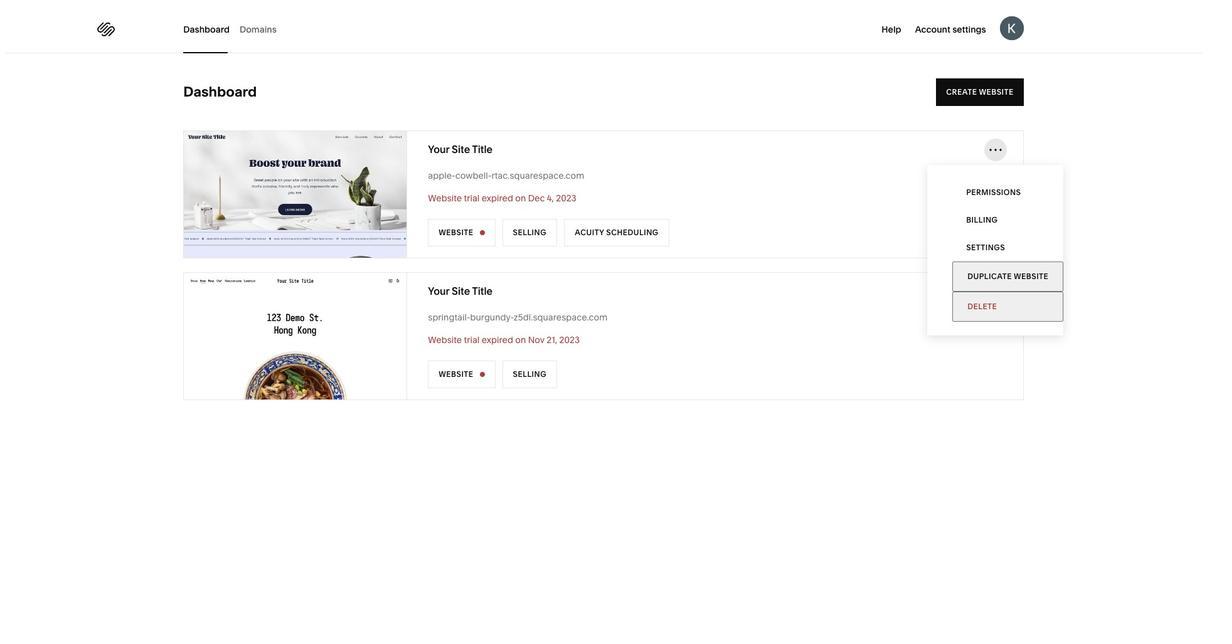 Task type: vqa. For each thing, say whether or not it's contained in the screenshot.
The 21,
yes



Task type: describe. For each thing, give the bounding box(es) containing it.
scheduling
[[607, 228, 659, 238]]

settings link
[[953, 234, 1092, 262]]

2023 for website trial expired on nov 21, 2023
[[560, 335, 580, 346]]

springtail-
[[428, 312, 470, 324]]

go to website button for website trial expired on dec 4, 2023
[[254, 181, 337, 209]]

menu containing permissions
[[928, 175, 1092, 326]]

2023 for website trial expired on dec 4, 2023
[[556, 193, 577, 204]]

title for cowbell-
[[472, 143, 493, 156]]

selling link for dec
[[503, 219, 558, 247]]

your site title for cowbell-
[[428, 143, 493, 156]]

website trial expired on dec 4, 2023
[[428, 193, 577, 204]]

acuity
[[575, 228, 604, 238]]

1 dashboard from the top
[[183, 24, 230, 35]]

account
[[915, 24, 951, 35]]

website inside button
[[1014, 272, 1049, 282]]

acuity scheduling
[[575, 228, 659, 238]]

account settings
[[915, 24, 987, 35]]

go for website trial expired on nov 21, 2023
[[265, 332, 277, 341]]

tab list containing dashboard
[[183, 5, 287, 53]]

to for website trial expired on nov 21, 2023
[[279, 332, 290, 341]]

create website
[[947, 87, 1014, 96]]

domains
[[240, 24, 277, 35]]

site for cowbell-
[[452, 143, 470, 156]]

go for website trial expired on dec 4, 2023
[[265, 190, 277, 199]]

on for dec
[[516, 193, 526, 204]]

website trial expired on nov 21, 2023
[[428, 335, 580, 346]]

go to website button for website trial expired on nov 21, 2023
[[254, 323, 337, 351]]

cowbell-
[[455, 170, 492, 182]]

create
[[947, 87, 978, 96]]

website link for website trial expired on nov 21, 2023
[[428, 361, 496, 389]]

2 dashboard from the top
[[183, 83, 257, 100]]

your site title for burgundy-
[[428, 285, 493, 298]]

go to website for website trial expired on nov 21, 2023
[[265, 332, 326, 341]]

permissions
[[967, 188, 1022, 197]]

apple-cowbell-rtac.squarespace.com
[[428, 170, 585, 182]]

billing link
[[953, 207, 1092, 234]]

your site title link for cowbell-
[[428, 143, 493, 157]]

delete
[[968, 302, 998, 312]]



Task type: locate. For each thing, give the bounding box(es) containing it.
1 vertical spatial selling link
[[503, 361, 558, 389]]

your site title up cowbell-
[[428, 143, 493, 156]]

0 vertical spatial your
[[428, 143, 450, 156]]

permissions link
[[953, 179, 1092, 207]]

1 expired from the top
[[482, 193, 513, 204]]

trial
[[464, 193, 480, 204], [464, 335, 480, 346]]

go to website link
[[184, 131, 408, 258], [184, 273, 408, 400]]

0 vertical spatial website link
[[428, 219, 496, 247]]

1 to from the top
[[279, 190, 290, 199]]

2 on from the top
[[516, 335, 526, 346]]

dec
[[528, 193, 545, 204]]

0 vertical spatial trial
[[464, 193, 480, 204]]

1 vertical spatial expired
[[482, 335, 513, 346]]

your site title
[[428, 143, 493, 156], [428, 285, 493, 298]]

your up apple-
[[428, 143, 450, 156]]

title up burgundy-
[[472, 285, 493, 298]]

0 vertical spatial expired
[[482, 193, 513, 204]]

acuity scheduling link
[[564, 219, 670, 247]]

on for nov
[[516, 335, 526, 346]]

z5dl.squarespace.com
[[514, 312, 608, 324]]

burgundy-
[[470, 312, 514, 324]]

settings
[[967, 243, 1006, 253]]

1 vertical spatial go to website link
[[184, 273, 408, 400]]

expired for z5dl.squarespace.com
[[482, 335, 513, 346]]

on left dec
[[516, 193, 526, 204]]

settings
[[953, 24, 987, 35]]

trial down burgundy-
[[464, 335, 480, 346]]

selling
[[513, 228, 547, 238], [513, 370, 547, 379]]

website
[[428, 193, 462, 204], [439, 228, 474, 238], [428, 335, 462, 346], [439, 370, 474, 379]]

title up cowbell-
[[472, 143, 493, 156]]

0 vertical spatial site
[[452, 143, 470, 156]]

2 trial from the top
[[464, 335, 480, 346]]

on left nov
[[516, 335, 526, 346]]

1 vertical spatial go
[[265, 332, 277, 341]]

1 vertical spatial 2023
[[560, 335, 580, 346]]

site
[[452, 143, 470, 156], [452, 285, 470, 298]]

1 vertical spatial your
[[428, 285, 450, 298]]

selling for dec
[[513, 228, 547, 238]]

dashboard
[[183, 24, 230, 35], [183, 83, 257, 100]]

1 go to website button from the top
[[254, 181, 337, 209]]

trial for apple-
[[464, 193, 480, 204]]

expired down apple-cowbell-rtac.squarespace.com
[[482, 193, 513, 204]]

your site title link
[[428, 143, 493, 157], [428, 285, 493, 298]]

go to website
[[265, 190, 326, 199], [265, 332, 326, 341]]

go to website link for website trial expired on dec 4, 2023
[[184, 131, 408, 258]]

account settings link
[[915, 24, 987, 35]]

1 on from the top
[[516, 193, 526, 204]]

0 vertical spatial go
[[265, 190, 277, 199]]

to for website trial expired on dec 4, 2023
[[279, 190, 290, 199]]

1 trial from the top
[[464, 193, 480, 204]]

1 vertical spatial to
[[279, 332, 290, 341]]

go
[[265, 190, 277, 199], [265, 332, 277, 341]]

site up springtail-
[[452, 285, 470, 298]]

2023 right 4,
[[556, 193, 577, 204]]

selling link
[[503, 219, 558, 247], [503, 361, 558, 389]]

0 vertical spatial dashboard
[[183, 24, 230, 35]]

1 vertical spatial selling
[[513, 370, 547, 379]]

trial for springtail-
[[464, 335, 480, 346]]

dashboard button
[[183, 5, 230, 53]]

1 vertical spatial your site title
[[428, 285, 493, 298]]

2 your site title link from the top
[[428, 285, 493, 298]]

0 vertical spatial selling
[[513, 228, 547, 238]]

site up cowbell-
[[452, 143, 470, 156]]

1 vertical spatial website link
[[428, 361, 496, 389]]

selling link down dec
[[503, 219, 558, 247]]

0 vertical spatial on
[[516, 193, 526, 204]]

go to website for website trial expired on dec 4, 2023
[[265, 190, 326, 199]]

0 vertical spatial title
[[472, 143, 493, 156]]

billing
[[967, 216, 998, 225]]

2 go to website link from the top
[[184, 273, 408, 400]]

trial down cowbell-
[[464, 193, 480, 204]]

0 vertical spatial go to website
[[265, 190, 326, 199]]

your
[[428, 143, 450, 156], [428, 285, 450, 298]]

create website link
[[937, 78, 1024, 106]]

expired down burgundy-
[[482, 335, 513, 346]]

your site title up springtail-
[[428, 285, 493, 298]]

1 vertical spatial title
[[472, 285, 493, 298]]

domains button
[[240, 5, 277, 53]]

2 selling link from the top
[[503, 361, 558, 389]]

tab list
[[183, 5, 287, 53]]

2 go to website from the top
[[265, 332, 326, 341]]

1 vertical spatial dashboard
[[183, 83, 257, 100]]

1 title from the top
[[472, 143, 493, 156]]

2 expired from the top
[[482, 335, 513, 346]]

selling link for nov
[[503, 361, 558, 389]]

1 go from the top
[[265, 190, 277, 199]]

1 vertical spatial go to website button
[[254, 323, 337, 351]]

help
[[882, 24, 902, 35]]

website link down the website trial expired on nov 21, 2023
[[428, 361, 496, 389]]

your for apple-
[[428, 143, 450, 156]]

2 your site title from the top
[[428, 285, 493, 298]]

2 go from the top
[[265, 332, 277, 341]]

your for springtail-
[[428, 285, 450, 298]]

2023 right 21,
[[560, 335, 580, 346]]

help link
[[882, 24, 902, 35]]

duplicate website
[[968, 272, 1049, 282]]

title for burgundy-
[[472, 285, 493, 298]]

menu
[[928, 175, 1092, 326]]

duplicate
[[968, 272, 1012, 282]]

21,
[[547, 335, 558, 346]]

2 selling from the top
[[513, 370, 547, 379]]

2023
[[556, 193, 577, 204], [560, 335, 580, 346]]

selling link down nov
[[503, 361, 558, 389]]

website link
[[428, 219, 496, 247], [428, 361, 496, 389]]

1 go to website from the top
[[265, 190, 326, 199]]

0 vertical spatial go to website link
[[184, 131, 408, 258]]

site for burgundy-
[[452, 285, 470, 298]]

title
[[472, 143, 493, 156], [472, 285, 493, 298]]

1 vertical spatial on
[[516, 335, 526, 346]]

your site title link up cowbell-
[[428, 143, 493, 157]]

on
[[516, 193, 526, 204], [516, 335, 526, 346]]

0 vertical spatial your site title
[[428, 143, 493, 156]]

1 site from the top
[[452, 143, 470, 156]]

0 vertical spatial go to website button
[[254, 181, 337, 209]]

selling for nov
[[513, 370, 547, 379]]

2 your from the top
[[428, 285, 450, 298]]

your site title link up springtail-
[[428, 285, 493, 298]]

expired
[[482, 193, 513, 204], [482, 335, 513, 346]]

selling down dec
[[513, 228, 547, 238]]

expired for rtac.squarespace.com
[[482, 193, 513, 204]]

1 go to website link from the top
[[184, 131, 408, 258]]

2 to from the top
[[279, 332, 290, 341]]

0 vertical spatial your site title link
[[428, 143, 493, 157]]

2 site from the top
[[452, 285, 470, 298]]

1 your from the top
[[428, 143, 450, 156]]

go to website button
[[254, 181, 337, 209], [254, 323, 337, 351]]

1 your site title from the top
[[428, 143, 493, 156]]

your up springtail-
[[428, 285, 450, 298]]

2 title from the top
[[472, 285, 493, 298]]

rtac.squarespace.com
[[492, 170, 585, 182]]

1 your site title link from the top
[[428, 143, 493, 157]]

4,
[[547, 193, 554, 204]]

1 vertical spatial site
[[452, 285, 470, 298]]

go to website link for website trial expired on nov 21, 2023
[[184, 273, 408, 400]]

apple-
[[428, 170, 455, 182]]

2 website link from the top
[[428, 361, 496, 389]]

0 vertical spatial selling link
[[503, 219, 558, 247]]

1 vertical spatial trial
[[464, 335, 480, 346]]

website link down website trial expired on dec 4, 2023
[[428, 219, 496, 247]]

1 vertical spatial go to website
[[265, 332, 326, 341]]

website
[[979, 87, 1014, 96], [292, 190, 326, 199], [1014, 272, 1049, 282], [292, 332, 326, 341]]

0 vertical spatial to
[[279, 190, 290, 199]]

springtail-burgundy-z5dl.squarespace.com
[[428, 312, 608, 324]]

your site title link for burgundy-
[[428, 285, 493, 298]]

1 selling link from the top
[[503, 219, 558, 247]]

1 website link from the top
[[428, 219, 496, 247]]

1 selling from the top
[[513, 228, 547, 238]]

2 go to website button from the top
[[254, 323, 337, 351]]

duplicate website button
[[953, 262, 1064, 292]]

1 vertical spatial your site title link
[[428, 285, 493, 298]]

selling down nov
[[513, 370, 547, 379]]

to
[[279, 190, 290, 199], [279, 332, 290, 341]]

website link for website trial expired on dec 4, 2023
[[428, 219, 496, 247]]

nov
[[528, 335, 545, 346]]

0 vertical spatial 2023
[[556, 193, 577, 204]]

delete button
[[953, 292, 1064, 322]]



